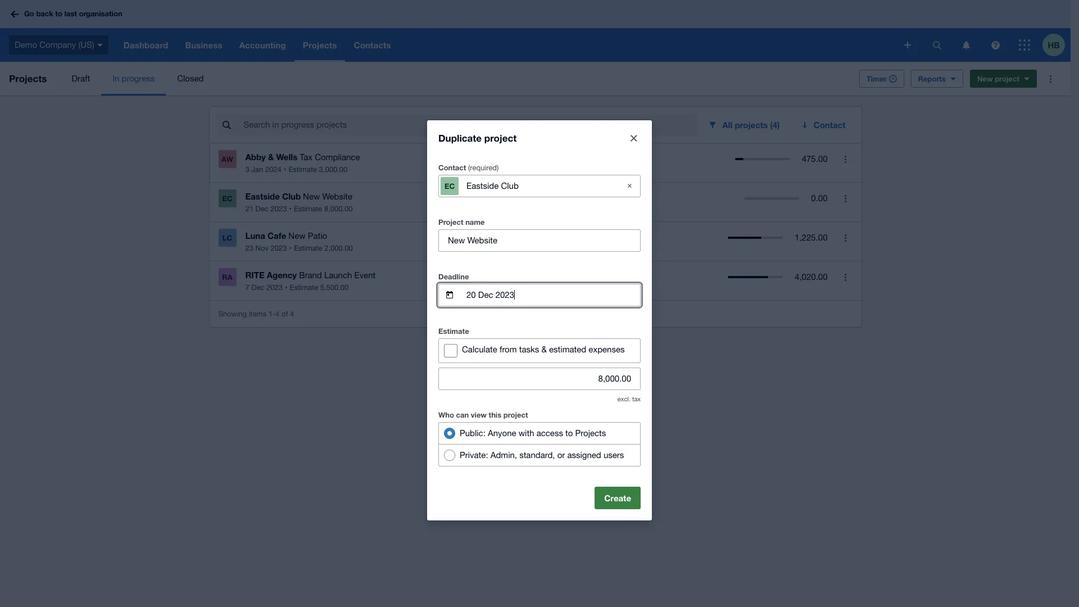 Task type: locate. For each thing, give the bounding box(es) containing it.
new right club on the left top
[[303, 192, 320, 201]]

create button
[[595, 486, 641, 509]]

contact inside duplicate project dialog
[[438, 163, 466, 172]]

Find or create a contact field
[[465, 175, 614, 196]]

4 left of
[[275, 309, 280, 318]]

contact inside contact popup button
[[814, 120, 846, 130]]

• down club on the left top
[[289, 205, 292, 213]]

group containing public: anyone with access to projects
[[438, 422, 641, 466]]

calculate
[[462, 344, 497, 354]]

to inside "hb" banner
[[55, 9, 62, 18]]

demo company (us) button
[[0, 28, 115, 62]]

0 vertical spatial 2023
[[271, 205, 287, 213]]

estimate up calculate
[[438, 326, 469, 335]]

dec inside rite agency brand launch event 7 dec 2023 • estimate 5,500.00
[[251, 283, 264, 292]]

contact for contact (required)
[[438, 163, 466, 172]]

in progress link
[[101, 62, 166, 96]]

contact
[[814, 120, 846, 130], [438, 163, 466, 172]]

1 horizontal spatial projects
[[575, 428, 606, 438]]

1 horizontal spatial to
[[565, 428, 573, 438]]

& right tasks
[[541, 344, 547, 354]]

hb
[[1048, 40, 1060, 50]]

tasks
[[519, 344, 539, 354]]

0 vertical spatial &
[[268, 152, 274, 162]]

2023 down agency on the top of page
[[266, 283, 283, 292]]

dec right 7
[[251, 283, 264, 292]]

estimate down tax
[[289, 165, 317, 174]]

to left last
[[55, 9, 62, 18]]

estimate down club on the left top
[[294, 205, 322, 213]]

projects inside duplicate project dialog
[[575, 428, 606, 438]]

estimate inside 'abby & wells tax compliance 3 jan 2024 • estimate 3,000.00'
[[289, 165, 317, 174]]

svg image inside the go back to last organisation link
[[11, 10, 19, 18]]

• inside eastside club new website 21 dec 2023 • estimate 8,000.00
[[289, 205, 292, 213]]

group
[[438, 422, 641, 466]]

navigation
[[115, 28, 896, 62]]

svg image up reports popup button
[[904, 42, 911, 48]]

• inside luna cafe new patio 23 nov 2023 • estimate 2,000.00
[[289, 244, 292, 252]]

demo company (us)
[[15, 40, 94, 49]]

1 horizontal spatial ec
[[445, 181, 455, 190]]

company
[[39, 40, 76, 49]]

1 horizontal spatial 4
[[290, 309, 294, 318]]

0 horizontal spatial svg image
[[11, 10, 19, 18]]

ra
[[222, 273, 232, 282]]

2 vertical spatial 2023
[[266, 283, 283, 292]]

• down agency on the top of page
[[285, 283, 288, 292]]

contact for contact
[[814, 120, 846, 130]]

0 horizontal spatial to
[[55, 9, 62, 18]]

demo
[[15, 40, 37, 49]]

this
[[489, 410, 501, 419]]

(required)
[[468, 163, 499, 172]]

2 vertical spatial new
[[288, 231, 306, 241]]

tax
[[632, 395, 641, 402]]

0 vertical spatial projects
[[9, 73, 47, 84]]

estimate
[[289, 165, 317, 174], [294, 205, 322, 213], [294, 244, 322, 252], [290, 283, 318, 292], [438, 326, 469, 335]]

1 horizontal spatial svg image
[[97, 44, 103, 47]]

tax
[[300, 152, 312, 162]]

contact down duplicate
[[438, 163, 466, 172]]

0 vertical spatial new
[[977, 74, 993, 83]]

• right '2024'
[[284, 165, 286, 174]]

navigation inside "hb" banner
[[115, 28, 896, 62]]

with
[[519, 428, 534, 438]]

access
[[537, 428, 563, 438]]

1 vertical spatial project
[[484, 132, 517, 144]]

progress
[[122, 74, 155, 83]]

1 horizontal spatial contact
[[814, 120, 846, 130]]

draft link
[[60, 62, 101, 96]]

new inside eastside club new website 21 dec 2023 • estimate 8,000.00
[[303, 192, 320, 201]]

last
[[64, 9, 77, 18]]

who can view this project
[[438, 410, 528, 419]]

0 vertical spatial ec
[[445, 181, 455, 190]]

0 horizontal spatial 4
[[275, 309, 280, 318]]

project name
[[438, 217, 485, 226]]

• up agency on the top of page
[[289, 244, 292, 252]]

estimated
[[549, 344, 586, 354]]

in progress
[[113, 74, 155, 83]]

1 vertical spatial &
[[541, 344, 547, 354]]

new right cafe
[[288, 231, 306, 241]]

5,500.00
[[320, 283, 349, 292]]

dec
[[255, 205, 268, 213], [251, 283, 264, 292]]

showing items 1-4 of 4
[[218, 309, 294, 318]]

ec down the contact (required)
[[445, 181, 455, 190]]

expenses
[[589, 344, 625, 354]]

group inside duplicate project dialog
[[438, 422, 641, 466]]

go back to last organisation
[[24, 9, 122, 18]]

estimate down patio
[[294, 244, 322, 252]]

ec
[[445, 181, 455, 190], [222, 194, 232, 203]]

svg image
[[11, 10, 19, 18], [904, 42, 911, 48], [97, 44, 103, 47]]

projects down demo
[[9, 73, 47, 84]]

1 vertical spatial new
[[303, 192, 320, 201]]

dec right 21
[[255, 205, 268, 213]]

1 vertical spatial to
[[565, 428, 573, 438]]

2023 inside luna cafe new patio 23 nov 2023 • estimate 2,000.00
[[271, 244, 287, 252]]

clear image
[[618, 175, 641, 197]]

assigned
[[567, 450, 601, 459]]

0 vertical spatial to
[[55, 9, 62, 18]]

2023
[[271, 205, 287, 213], [271, 244, 287, 252], [266, 283, 283, 292]]

(4)
[[770, 120, 780, 130]]

go
[[24, 9, 34, 18]]

nov
[[255, 244, 269, 252]]

projects up assigned
[[575, 428, 606, 438]]

svg image left go
[[11, 10, 19, 18]]

• inside 'abby & wells tax compliance 3 jan 2024 • estimate 3,000.00'
[[284, 165, 286, 174]]

abby
[[245, 152, 266, 162]]

0 horizontal spatial &
[[268, 152, 274, 162]]

club
[[282, 191, 301, 201]]

0 vertical spatial dec
[[255, 205, 268, 213]]

1 horizontal spatial &
[[541, 344, 547, 354]]

duplicate project
[[438, 132, 517, 144]]

0 vertical spatial contact
[[814, 120, 846, 130]]

1 vertical spatial dec
[[251, 283, 264, 292]]

2023 for club
[[271, 205, 287, 213]]

& inside duplicate project dialog
[[541, 344, 547, 354]]

ec left eastside
[[222, 194, 232, 203]]

svg image
[[1019, 39, 1030, 51], [933, 41, 941, 49], [963, 41, 970, 49], [991, 41, 1000, 49]]

&
[[268, 152, 274, 162], [541, 344, 547, 354]]

475.00
[[802, 154, 828, 164]]

showing
[[218, 309, 247, 318]]

0 horizontal spatial contact
[[438, 163, 466, 172]]

2023 down cafe
[[271, 244, 287, 252]]

2023 down club on the left top
[[271, 205, 287, 213]]

cafe
[[268, 230, 286, 241]]

launch
[[324, 270, 352, 280]]

& up '2024'
[[268, 152, 274, 162]]

1 vertical spatial projects
[[575, 428, 606, 438]]

2023 inside eastside club new website 21 dec 2023 • estimate 8,000.00
[[271, 205, 287, 213]]

svg image inside demo company (us) popup button
[[97, 44, 103, 47]]

0 horizontal spatial ec
[[222, 194, 232, 203]]

jan
[[251, 165, 263, 174]]

compliance
[[315, 152, 360, 162]]

hb banner
[[0, 0, 1071, 62]]

duplicate
[[438, 132, 482, 144]]

new right reports popup button
[[977, 74, 993, 83]]

project inside "popup button"
[[995, 74, 1020, 83]]

1 vertical spatial 2023
[[271, 244, 287, 252]]

draft
[[72, 74, 90, 83]]

new project
[[977, 74, 1020, 83]]

close image
[[631, 135, 637, 141]]

estimate down 'brand'
[[290, 283, 318, 292]]

& inside 'abby & wells tax compliance 3 jan 2024 • estimate 3,000.00'
[[268, 152, 274, 162]]

closed link
[[166, 62, 215, 96]]

Project name field
[[439, 230, 640, 251]]

new for eastside club
[[303, 192, 320, 201]]

new inside luna cafe new patio 23 nov 2023 • estimate 2,000.00
[[288, 231, 306, 241]]

contact up 475.00
[[814, 120, 846, 130]]

to right access
[[565, 428, 573, 438]]

0 vertical spatial project
[[995, 74, 1020, 83]]

2 horizontal spatial svg image
[[904, 42, 911, 48]]

4 right of
[[290, 309, 294, 318]]

svg image right the (us)
[[97, 44, 103, 47]]

0.00
[[811, 193, 828, 203]]

all
[[722, 120, 733, 130]]

1 vertical spatial contact
[[438, 163, 466, 172]]



Task type: vqa. For each thing, say whether or not it's contained in the screenshot.
Suppliers
no



Task type: describe. For each thing, give the bounding box(es) containing it.
lc
[[222, 233, 232, 242]]

create
[[604, 493, 631, 503]]

4,020.00
[[795, 272, 828, 282]]

new for luna cafe
[[288, 231, 306, 241]]

Deadline field
[[465, 284, 640, 305]]

estimate inside rite agency brand launch event 7 dec 2023 • estimate 5,500.00
[[290, 283, 318, 292]]

abby & wells tax compliance 3 jan 2024 • estimate 3,000.00
[[245, 152, 360, 174]]

estimate inside duplicate project dialog
[[438, 326, 469, 335]]

event
[[354, 270, 376, 280]]

or
[[557, 450, 565, 459]]

calculate from tasks & estimated expenses
[[462, 344, 625, 354]]

1-
[[269, 309, 275, 318]]

8,000.00
[[324, 205, 353, 213]]

estimate inside luna cafe new patio 23 nov 2023 • estimate 2,000.00
[[294, 244, 322, 252]]

luna
[[245, 230, 265, 241]]

project for new project
[[995, 74, 1020, 83]]

2,000.00
[[324, 244, 353, 252]]

of
[[282, 309, 288, 318]]

anyone
[[488, 428, 516, 438]]

private:
[[460, 450, 488, 459]]

all projects (4)
[[722, 120, 780, 130]]

new inside "popup button"
[[977, 74, 993, 83]]

standard,
[[519, 450, 555, 459]]

• inside rite agency brand launch event 7 dec 2023 • estimate 5,500.00
[[285, 283, 288, 292]]

from
[[500, 344, 517, 354]]

who
[[438, 410, 454, 419]]

back
[[36, 9, 53, 18]]

aw
[[221, 155, 233, 164]]

can
[[456, 410, 469, 419]]

1 vertical spatial ec
[[222, 194, 232, 203]]

project for duplicate project
[[484, 132, 517, 144]]

0 horizontal spatial projects
[[9, 73, 47, 84]]

duplicate project dialog
[[427, 120, 652, 520]]

reports
[[918, 74, 946, 83]]

7
[[245, 283, 249, 292]]

to inside duplicate project dialog
[[565, 428, 573, 438]]

users
[[604, 450, 624, 459]]

timer button
[[859, 70, 904, 88]]

23
[[245, 244, 253, 252]]

public: anyone with access to projects
[[460, 428, 606, 438]]

wells
[[276, 152, 297, 162]]

2023 for cafe
[[271, 244, 287, 252]]

e.g. 10,000.00 field
[[439, 368, 640, 389]]

close button
[[623, 127, 645, 149]]

ec inside dialog
[[445, 181, 455, 190]]

go back to last organisation link
[[7, 4, 129, 24]]

project
[[438, 217, 463, 226]]

1 4 from the left
[[275, 309, 280, 318]]

2 4 from the left
[[290, 309, 294, 318]]

patio
[[308, 231, 327, 241]]

timer
[[867, 74, 887, 83]]

excl. tax
[[618, 395, 641, 402]]

Search in progress projects search field
[[243, 114, 697, 135]]

website
[[322, 192, 352, 201]]

luna cafe new patio 23 nov 2023 • estimate 2,000.00
[[245, 230, 353, 252]]

(us)
[[78, 40, 94, 49]]

2023 inside rite agency brand launch event 7 dec 2023 • estimate 5,500.00
[[266, 283, 283, 292]]

new project button
[[970, 70, 1037, 88]]

in
[[113, 74, 119, 83]]

reports button
[[911, 70, 963, 88]]

public:
[[460, 428, 486, 438]]

admin,
[[491, 450, 517, 459]]

closed
[[177, 74, 204, 83]]

agency
[[267, 270, 297, 280]]

rite
[[245, 270, 265, 280]]

2024
[[265, 165, 281, 174]]

3
[[245, 165, 249, 174]]

eastside club new website 21 dec 2023 • estimate 8,000.00
[[245, 191, 353, 213]]

dec inside eastside club new website 21 dec 2023 • estimate 8,000.00
[[255, 205, 268, 213]]

estimate inside eastside club new website 21 dec 2023 • estimate 8,000.00
[[294, 205, 322, 213]]

3,000.00
[[319, 165, 347, 174]]

hb button
[[1043, 28, 1071, 62]]

2 vertical spatial project
[[503, 410, 528, 419]]

excl.
[[618, 395, 631, 402]]

1,225.00
[[795, 233, 828, 242]]

items
[[249, 309, 267, 318]]

name
[[465, 217, 485, 226]]

view
[[471, 410, 487, 419]]

contact button
[[793, 114, 855, 136]]

brand
[[299, 270, 322, 280]]

rite agency brand launch event 7 dec 2023 • estimate 5,500.00
[[245, 270, 376, 292]]

all projects (4) button
[[701, 114, 789, 136]]

eastside
[[245, 191, 280, 201]]

21
[[245, 205, 253, 213]]

organisation
[[79, 9, 122, 18]]

contact (required)
[[438, 163, 499, 172]]

private: admin, standard, or assigned users
[[460, 450, 624, 459]]



